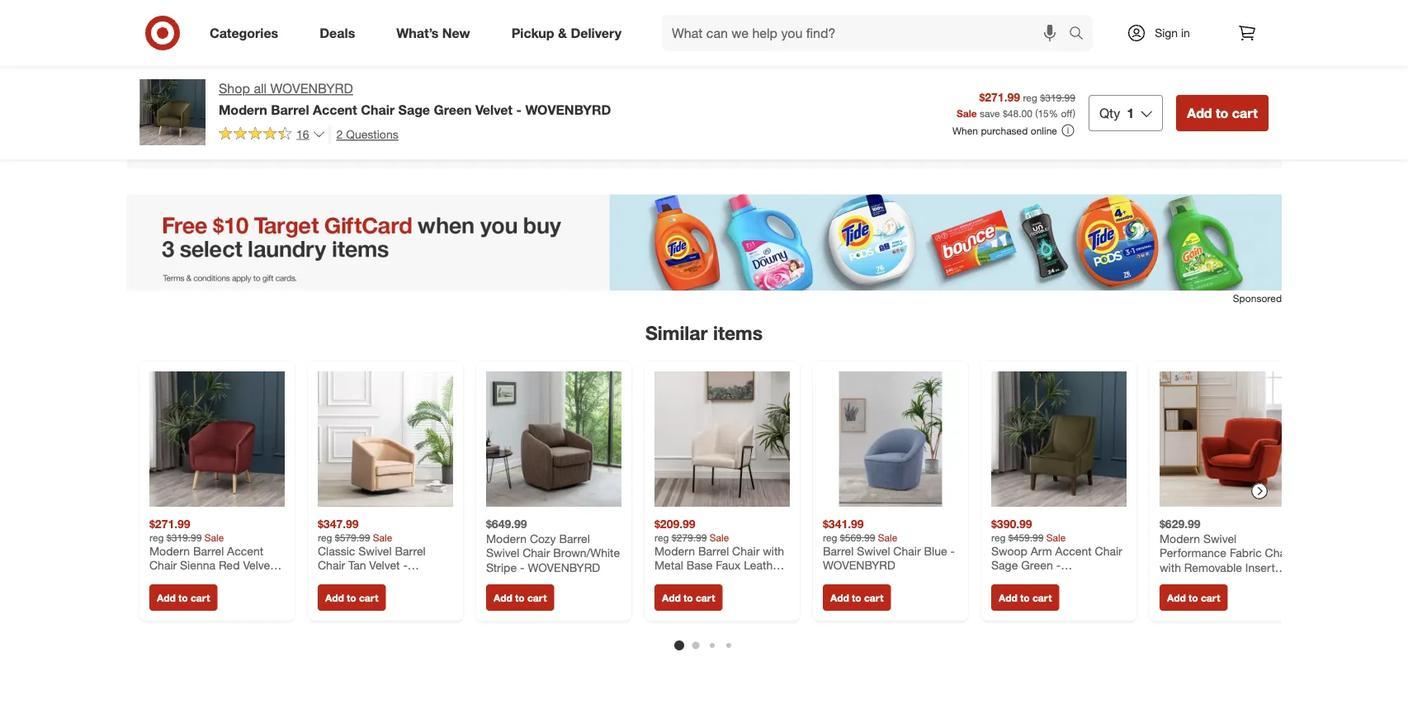 Task type: vqa. For each thing, say whether or not it's contained in the screenshot.
middle BLANKET
no



Task type: describe. For each thing, give the bounding box(es) containing it.
in
[[1182, 26, 1191, 40]]

$279.99
[[672, 532, 707, 544]]

search
[[1062, 26, 1102, 43]]

$649.99 modern cozy barrel swivel chair brown/white stripe - wovenbyrd
[[486, 517, 620, 575]]

$271.99 reg $319.99 sale save $ 48.00 ( 15 % off )
[[957, 90, 1076, 119]]

add for $629.99 modern swivel performance fabric chair with removable insert rust boucle - wovenbyrd
[[1168, 592, 1186, 604]]

modern cozy barrel swivel chair brown/white stripe - wovenbyrd image
[[486, 372, 622, 507]]

to for $271.99 reg $319.99 sale modern barrel accent chair sienna red velvet - wovenbyrd
[[178, 592, 188, 604]]

off
[[1061, 107, 1073, 119]]

shop all wovenbyrd modern barrel accent chair sage green velvet - wovenbyrd
[[219, 81, 611, 118]]

$347.99
[[318, 517, 359, 532]]

reg for modern
[[149, 532, 164, 544]]

cart for $649.99 modern cozy barrel swivel chair brown/white stripe - wovenbyrd
[[528, 592, 547, 604]]

chair inside $649.99 modern cozy barrel swivel chair brown/white stripe - wovenbyrd
[[523, 546, 550, 560]]

chair inside shop all wovenbyrd modern barrel accent chair sage green velvet - wovenbyrd
[[361, 101, 395, 118]]

1 horizontal spatial 2
[[337, 127, 343, 141]]

$319.99 for 15
[[1041, 91, 1076, 104]]

chair inside the $390.99 reg $459.99 sale swoop arm accent chair sage green - wovenbyrd
[[1095, 544, 1123, 558]]

0 horizontal spatial (
[[324, 65, 328, 81]]

ask a question
[[374, 65, 466, 81]]

2 questions link
[[329, 125, 399, 143]]

modern inside $629.99 modern swivel performance fabric chair with removable insert rust boucle - wovenbyrd
[[1160, 532, 1201, 546]]

$569.99
[[840, 532, 876, 544]]

velvet for sage
[[476, 101, 513, 118]]

swoop arm accent chair sage green - wovenbyrd image
[[992, 372, 1127, 507]]

$209.99
[[655, 517, 696, 532]]

image of modern barrel accent chair sage green velvet - wovenbyrd image
[[140, 79, 206, 145]]

cart for $271.99 reg $319.99 sale modern barrel accent chair sienna red velvet - wovenbyrd
[[191, 592, 210, 604]]

48.00
[[1008, 107, 1033, 119]]

a
[[401, 65, 408, 81]]

to for $649.99 modern cozy barrel swivel chair brown/white stripe - wovenbyrd
[[515, 592, 525, 604]]

items
[[713, 322, 763, 345]]

cart for $347.99 reg $579.99 sale classic swivel barrel chair tan velvet - wovenbyrd
[[359, 592, 378, 604]]

add to cart button for $341.99 reg $569.99 sale barrel swivel chair blue - wovenbyrd
[[823, 585, 891, 611]]

16 link
[[219, 125, 326, 145]]

$579.99
[[335, 532, 370, 544]]

add to cart button for $649.99 modern cozy barrel swivel chair brown/white stripe - wovenbyrd
[[486, 585, 554, 611]]

chair inside the $341.99 reg $569.99 sale barrel swivel chair blue - wovenbyrd
[[894, 544, 921, 558]]

- inside $649.99 modern cozy barrel swivel chair brown/white stripe - wovenbyrd
[[520, 560, 525, 575]]

purchased
[[981, 124, 1028, 137]]

) inside $271.99 reg $319.99 sale save $ 48.00 ( 15 % off )
[[1073, 107, 1076, 119]]

modern inside $649.99 modern cozy barrel swivel chair brown/white stripe - wovenbyrd
[[486, 532, 527, 546]]

16
[[296, 127, 309, 141]]

add to cart button for $271.99 reg $319.99 sale modern barrel accent chair sienna red velvet - wovenbyrd
[[149, 585, 217, 611]]

$319.99 for sienna
[[167, 532, 202, 544]]

reg for barrel
[[823, 532, 838, 544]]

modern barrel accent chair sienna red velvet - wovenbyrd image
[[149, 372, 285, 507]]

add to cart button for $347.99 reg $579.99 sale classic swivel barrel chair tan velvet - wovenbyrd
[[318, 585, 386, 611]]

$629.99 modern swivel performance fabric chair with removable insert rust boucle - wovenbyrd
[[1160, 517, 1293, 604]]

add for $390.99 reg $459.99 sale swoop arm accent chair sage green - wovenbyrd
[[999, 592, 1018, 604]]

ask
[[374, 65, 397, 81]]

classic swivel barrel chair tan velvet - wovenbyrd image
[[318, 372, 453, 507]]

- inside $271.99 reg $319.99 sale modern barrel accent chair sienna red velvet - wovenbyrd
[[277, 558, 281, 573]]

search button
[[1062, 15, 1102, 54]]

velvet for chair
[[369, 558, 400, 573]]

wovenbyrd inside the $341.99 reg $569.99 sale barrel swivel chair blue - wovenbyrd
[[823, 558, 896, 573]]

all for shop
[[254, 81, 267, 97]]

add for $271.99 reg $319.99 sale modern barrel accent chair sienna red velvet - wovenbyrd
[[157, 592, 176, 604]]

add for $649.99 modern cozy barrel swivel chair brown/white stripe - wovenbyrd
[[494, 592, 513, 604]]

velvet inside $271.99 reg $319.99 sale modern barrel accent chair sienna red velvet - wovenbyrd
[[243, 558, 274, 573]]

what's new link
[[383, 15, 491, 51]]

add to cart button for $629.99 modern swivel performance fabric chair with removable insert rust boucle - wovenbyrd
[[1160, 585, 1228, 611]]

swivel inside the $341.99 reg $569.99 sale barrel swivel chair blue - wovenbyrd
[[857, 544, 891, 558]]

boucle
[[1187, 575, 1223, 589]]

swivel inside $649.99 modern cozy barrel swivel chair brown/white stripe - wovenbyrd
[[486, 546, 520, 560]]

modern inside shop all wovenbyrd modern barrel accent chair sage green velvet - wovenbyrd
[[219, 101, 267, 118]]

$459.99
[[1009, 532, 1044, 544]]

see all questions ( 2 )
[[220, 65, 339, 81]]

similar
[[646, 322, 708, 345]]

sign in
[[1155, 26, 1191, 40]]

new
[[442, 25, 470, 41]]

$341.99
[[823, 517, 864, 532]]

all for see
[[247, 65, 259, 81]]

&
[[558, 25, 567, 41]]

similar items region
[[126, 194, 1305, 704]]

green inside the $390.99 reg $459.99 sale swoop arm accent chair sage green - wovenbyrd
[[1022, 558, 1053, 573]]

pickup & delivery
[[512, 25, 622, 41]]

see
[[220, 65, 243, 81]]

cart for $629.99 modern swivel performance fabric chair with removable insert rust boucle - wovenbyrd
[[1201, 592, 1221, 604]]

tan
[[349, 558, 366, 573]]

- inside shop all wovenbyrd modern barrel accent chair sage green velvet - wovenbyrd
[[516, 101, 522, 118]]

to for $629.99 modern swivel performance fabric chair with removable insert rust boucle - wovenbyrd
[[1189, 592, 1199, 604]]

categories link
[[196, 15, 299, 51]]

what's new
[[397, 25, 470, 41]]

add to cart button for $390.99 reg $459.99 sale swoop arm accent chair sage green - wovenbyrd
[[992, 585, 1060, 611]]

to for $390.99 reg $459.99 sale swoop arm accent chair sage green - wovenbyrd
[[1021, 592, 1030, 604]]

- inside the $390.99 reg $459.99 sale swoop arm accent chair sage green - wovenbyrd
[[1057, 558, 1061, 573]]

arm
[[1031, 544, 1053, 558]]

removable
[[1185, 560, 1243, 575]]

%
[[1049, 107, 1059, 119]]

sale inside $209.99 reg $279.99 sale
[[710, 532, 729, 544]]

brown/white
[[553, 546, 620, 560]]

add for $341.99 reg $569.99 sale barrel swivel chair blue - wovenbyrd
[[831, 592, 849, 604]]

green inside shop all wovenbyrd modern barrel accent chair sage green velvet - wovenbyrd
[[434, 101, 472, 118]]

wovenbyrd inside $347.99 reg $579.99 sale classic swivel barrel chair tan velvet - wovenbyrd
[[318, 573, 390, 587]]

$629.99
[[1160, 517, 1201, 532]]

qty
[[1100, 105, 1121, 121]]

deals link
[[306, 15, 376, 51]]

$649.99
[[486, 517, 527, 532]]

barrel inside shop all wovenbyrd modern barrel accent chair sage green velvet - wovenbyrd
[[271, 101, 309, 118]]

classic
[[318, 544, 355, 558]]

pickup & delivery link
[[498, 15, 642, 51]]



Task type: locate. For each thing, give the bounding box(es) containing it.
modern barrel chair with metal base faux leather distressed tan faux leather - wovenbyrd image
[[655, 372, 790, 507]]

wovenbyrd inside $271.99 reg $319.99 sale modern barrel accent chair sienna red velvet - wovenbyrd
[[149, 573, 222, 587]]

chair right fabric at the bottom right
[[1265, 546, 1293, 560]]

1 horizontal spatial sage
[[992, 558, 1018, 573]]

1 horizontal spatial green
[[1022, 558, 1053, 573]]

- right stripe
[[520, 560, 525, 575]]

barrel inside the $341.99 reg $569.99 sale barrel swivel chair blue - wovenbyrd
[[823, 544, 854, 558]]

0 horizontal spatial velvet
[[243, 558, 274, 573]]

0 horizontal spatial sage
[[398, 101, 430, 118]]

modern up stripe
[[486, 532, 527, 546]]

( right 48.00
[[1036, 107, 1038, 119]]

1 vertical spatial $271.99
[[149, 517, 190, 532]]

modern up with
[[1160, 532, 1201, 546]]

2 right questions on the top
[[328, 65, 335, 81]]

(
[[324, 65, 328, 81], [1036, 107, 1038, 119]]

wovenbyrd inside $649.99 modern cozy barrel swivel chair brown/white stripe - wovenbyrd
[[528, 560, 600, 575]]

- right tan
[[403, 558, 408, 573]]

deals
[[320, 25, 355, 41]]

all inside shop all wovenbyrd modern barrel accent chair sage green velvet - wovenbyrd
[[254, 81, 267, 97]]

sale for modern
[[205, 532, 224, 544]]

fabric
[[1230, 546, 1262, 560]]

$271.99 up $
[[980, 90, 1021, 104]]

qty 1
[[1100, 105, 1135, 121]]

reg inside $209.99 reg $279.99 sale
[[655, 532, 669, 544]]

add down $279.99
[[662, 592, 681, 604]]

$209.99 reg $279.99 sale
[[655, 517, 729, 544]]

1 vertical spatial green
[[1022, 558, 1053, 573]]

1 horizontal spatial (
[[1036, 107, 1038, 119]]

sale right $279.99
[[710, 532, 729, 544]]

all right "shop"
[[254, 81, 267, 97]]

0 vertical spatial green
[[434, 101, 472, 118]]

cart
[[1233, 105, 1258, 121], [191, 592, 210, 604], [359, 592, 378, 604], [528, 592, 547, 604], [696, 592, 715, 604], [864, 592, 884, 604], [1033, 592, 1052, 604], [1201, 592, 1221, 604]]

green down question in the left top of the page
[[434, 101, 472, 118]]

0 vertical spatial 2
[[328, 65, 335, 81]]

accent right 'arm' at the bottom of the page
[[1056, 544, 1092, 558]]

0 vertical spatial $271.99
[[980, 90, 1021, 104]]

swoop
[[992, 544, 1028, 558]]

2 left questions
[[337, 127, 343, 141]]

) down deals
[[335, 65, 339, 81]]

swivel inside $629.99 modern swivel performance fabric chair with removable insert rust boucle - wovenbyrd
[[1204, 532, 1237, 546]]

question
[[412, 65, 466, 81]]

barrel inside $347.99 reg $579.99 sale classic swivel barrel chair tan velvet - wovenbyrd
[[395, 544, 426, 558]]

2 horizontal spatial velvet
[[476, 101, 513, 118]]

chair inside $629.99 modern swivel performance fabric chair with removable insert rust boucle - wovenbyrd
[[1265, 546, 1293, 560]]

- right 'arm' at the bottom of the page
[[1057, 558, 1061, 573]]

cart for $341.99 reg $569.99 sale barrel swivel chair blue - wovenbyrd
[[864, 592, 884, 604]]

0 vertical spatial sage
[[398, 101, 430, 118]]

- inside $347.99 reg $579.99 sale classic swivel barrel chair tan velvet - wovenbyrd
[[403, 558, 408, 573]]

0 horizontal spatial )
[[335, 65, 339, 81]]

modern swivel performance fabric chair with removable insert rust boucle - wovenbyrd image
[[1160, 372, 1296, 507]]

velvet inside $347.99 reg $579.99 sale classic swivel barrel chair tan velvet - wovenbyrd
[[369, 558, 400, 573]]

accent
[[313, 101, 357, 118], [227, 544, 264, 558], [1056, 544, 1092, 558]]

rust
[[1160, 575, 1184, 589]]

reg inside the $390.99 reg $459.99 sale swoop arm accent chair sage green - wovenbyrd
[[992, 532, 1006, 544]]

1 vertical spatial )
[[1073, 107, 1076, 119]]

add down swoop
[[999, 592, 1018, 604]]

stripe
[[486, 560, 517, 575]]

1 horizontal spatial accent
[[313, 101, 357, 118]]

accent inside the $390.99 reg $459.99 sale swoop arm accent chair sage green - wovenbyrd
[[1056, 544, 1092, 558]]

add to cart for $649.99 modern cozy barrel swivel chair brown/white stripe - wovenbyrd
[[494, 592, 547, 604]]

questions
[[346, 127, 399, 141]]

to for $341.99 reg $569.99 sale barrel swivel chair blue - wovenbyrd
[[852, 592, 862, 604]]

add to cart for $271.99 reg $319.99 sale modern barrel accent chair sienna red velvet - wovenbyrd
[[157, 592, 210, 604]]

add down $569.99
[[831, 592, 849, 604]]

swivel inside $347.99 reg $579.99 sale classic swivel barrel chair tan velvet - wovenbyrd
[[359, 544, 392, 558]]

$
[[1003, 107, 1008, 119]]

chair right 'arm' at the bottom of the page
[[1095, 544, 1123, 558]]

modern down "shop"
[[219, 101, 267, 118]]

green down $459.99
[[1022, 558, 1053, 573]]

add for $347.99 reg $579.99 sale classic swivel barrel chair tan velvet - wovenbyrd
[[325, 592, 344, 604]]

$271.99 inside $271.99 reg $319.99 sale modern barrel accent chair sienna red velvet - wovenbyrd
[[149, 517, 190, 532]]

1 vertical spatial $319.99
[[167, 532, 202, 544]]

) right %
[[1073, 107, 1076, 119]]

1 horizontal spatial $319.99
[[1041, 91, 1076, 104]]

wovenbyrd inside $629.99 modern swivel performance fabric chair with removable insert rust boucle - wovenbyrd
[[1160, 589, 1233, 604]]

barrel inside $271.99 reg $319.99 sale modern barrel accent chair sienna red velvet - wovenbyrd
[[193, 544, 224, 558]]

$347.99 reg $579.99 sale classic swivel barrel chair tan velvet - wovenbyrd
[[318, 517, 426, 587]]

swivel right classic
[[359, 544, 392, 558]]

wovenbyrd inside the $390.99 reg $459.99 sale swoop arm accent chair sage green - wovenbyrd
[[992, 573, 1064, 587]]

when purchased online
[[953, 124, 1058, 137]]

add to cart for $390.99 reg $459.99 sale swoop arm accent chair sage green - wovenbyrd
[[999, 592, 1052, 604]]

barrel swivel chair blue - wovenbyrd image
[[823, 372, 959, 507]]

- right red
[[277, 558, 281, 573]]

questions
[[263, 65, 321, 81]]

blue
[[924, 544, 948, 558]]

reg inside $271.99 reg $319.99 sale modern barrel accent chair sienna red velvet - wovenbyrd
[[149, 532, 164, 544]]

delivery
[[571, 25, 622, 41]]

sale inside the $390.99 reg $459.99 sale swoop arm accent chair sage green - wovenbyrd
[[1047, 532, 1066, 544]]

0 horizontal spatial 2
[[328, 65, 335, 81]]

modern left red
[[149, 544, 190, 558]]

reg inside $347.99 reg $579.99 sale classic swivel barrel chair tan velvet - wovenbyrd
[[318, 532, 332, 544]]

performance
[[1160, 546, 1227, 560]]

add to cart for $629.99 modern swivel performance fabric chair with removable insert rust boucle - wovenbyrd
[[1168, 592, 1221, 604]]

insert
[[1246, 560, 1276, 575]]

add down classic
[[325, 592, 344, 604]]

reg for save
[[1023, 91, 1038, 104]]

1 vertical spatial 2
[[337, 127, 343, 141]]

sponsored
[[1233, 292, 1282, 304]]

2
[[328, 65, 335, 81], [337, 127, 343, 141]]

$319.99 up %
[[1041, 91, 1076, 104]]

add right 1
[[1188, 105, 1213, 121]]

barrel inside $649.99 modern cozy barrel swivel chair brown/white stripe - wovenbyrd
[[559, 532, 590, 546]]

2 questions
[[337, 127, 399, 141]]

sale inside $271.99 reg $319.99 sale save $ 48.00 ( 15 % off )
[[957, 107, 977, 119]]

sign
[[1155, 26, 1178, 40]]

reg inside the $341.99 reg $569.99 sale barrel swivel chair blue - wovenbyrd
[[823, 532, 838, 544]]

add to cart for $341.99 reg $569.99 sale barrel swivel chair blue - wovenbyrd
[[831, 592, 884, 604]]

modern inside $271.99 reg $319.99 sale modern barrel accent chair sienna red velvet - wovenbyrd
[[149, 544, 190, 558]]

( right questions on the top
[[324, 65, 328, 81]]

$271.99 inside $271.99 reg $319.99 sale save $ 48.00 ( 15 % off )
[[980, 90, 1021, 104]]

sign in link
[[1113, 15, 1216, 51]]

sale inside $347.99 reg $579.99 sale classic swivel barrel chair tan velvet - wovenbyrd
[[373, 532, 392, 544]]

chair left blue
[[894, 544, 921, 558]]

15
[[1038, 107, 1049, 119]]

0 horizontal spatial accent
[[227, 544, 264, 558]]

0 vertical spatial )
[[335, 65, 339, 81]]

$271.99 for save
[[980, 90, 1021, 104]]

sale up red
[[205, 532, 224, 544]]

add to cart button
[[1177, 95, 1269, 131], [149, 585, 217, 611], [318, 585, 386, 611], [486, 585, 554, 611], [655, 585, 723, 611], [823, 585, 891, 611], [992, 585, 1060, 611], [1160, 585, 1228, 611]]

sale right $459.99
[[1047, 532, 1066, 544]]

sale for classic
[[373, 532, 392, 544]]

sage down $459.99
[[992, 558, 1018, 573]]

barrel
[[271, 101, 309, 118], [559, 532, 590, 546], [193, 544, 224, 558], [395, 544, 426, 558], [823, 544, 854, 558]]

$319.99 up sienna
[[167, 532, 202, 544]]

ask a question button
[[363, 55, 477, 91]]

all right see
[[247, 65, 259, 81]]

reg for classic
[[318, 532, 332, 544]]

-
[[516, 101, 522, 118], [951, 544, 955, 558], [277, 558, 281, 573], [403, 558, 408, 573], [1057, 558, 1061, 573], [520, 560, 525, 575], [1226, 575, 1231, 589]]

$271.99 for modern
[[149, 517, 190, 532]]

0 vertical spatial (
[[324, 65, 328, 81]]

( inside $271.99 reg $319.99 sale save $ 48.00 ( 15 % off )
[[1036, 107, 1038, 119]]

0 horizontal spatial $319.99
[[167, 532, 202, 544]]

1 vertical spatial sage
[[992, 558, 1018, 573]]

add down rust
[[1168, 592, 1186, 604]]

velvet inside shop all wovenbyrd modern barrel accent chair sage green velvet - wovenbyrd
[[476, 101, 513, 118]]

sale for swoop
[[1047, 532, 1066, 544]]

chair inside $271.99 reg $319.99 sale modern barrel accent chair sienna red velvet - wovenbyrd
[[149, 558, 177, 573]]

1
[[1127, 105, 1135, 121]]

accent for $271.99
[[227, 544, 264, 558]]

online
[[1031, 124, 1058, 137]]

add to cart for $347.99 reg $579.99 sale classic swivel barrel chair tan velvet - wovenbyrd
[[325, 592, 378, 604]]

sale right the $579.99
[[373, 532, 392, 544]]

save
[[980, 107, 1000, 119]]

all
[[247, 65, 259, 81], [254, 81, 267, 97]]

add to cart
[[1188, 105, 1258, 121], [157, 592, 210, 604], [325, 592, 378, 604], [494, 592, 547, 604], [662, 592, 715, 604], [831, 592, 884, 604], [999, 592, 1052, 604], [1168, 592, 1221, 604]]

1 horizontal spatial velvet
[[369, 558, 400, 573]]

1 horizontal spatial )
[[1073, 107, 1076, 119]]

pickup
[[512, 25, 555, 41]]

chair up questions
[[361, 101, 395, 118]]

add down $271.99 reg $319.99 sale modern barrel accent chair sienna red velvet - wovenbyrd
[[157, 592, 176, 604]]

to
[[1216, 105, 1229, 121], [178, 592, 188, 604], [347, 592, 356, 604], [515, 592, 525, 604], [684, 592, 693, 604], [852, 592, 862, 604], [1021, 592, 1030, 604], [1189, 592, 1199, 604]]

swivel up removable
[[1204, 532, 1237, 546]]

reg
[[1023, 91, 1038, 104], [149, 532, 164, 544], [318, 532, 332, 544], [655, 532, 669, 544], [823, 532, 838, 544], [992, 532, 1006, 544]]

$390.99
[[992, 517, 1033, 532]]

1 horizontal spatial $271.99
[[980, 90, 1021, 104]]

$341.99 reg $569.99 sale barrel swivel chair blue - wovenbyrd
[[823, 517, 955, 573]]

sale
[[957, 107, 977, 119], [205, 532, 224, 544], [373, 532, 392, 544], [710, 532, 729, 544], [878, 532, 898, 544], [1047, 532, 1066, 544]]

accent up the 2 questions link
[[313, 101, 357, 118]]

chair right stripe
[[523, 546, 550, 560]]

$271.99
[[980, 90, 1021, 104], [149, 517, 190, 532]]

advertisement region
[[126, 194, 1282, 291]]

when
[[953, 124, 978, 137]]

0 horizontal spatial green
[[434, 101, 472, 118]]

- down pickup
[[516, 101, 522, 118]]

similar items
[[646, 322, 763, 345]]

chair
[[361, 101, 395, 118], [894, 544, 921, 558], [1095, 544, 1123, 558], [523, 546, 550, 560], [1265, 546, 1293, 560], [149, 558, 177, 573], [318, 558, 345, 573]]

swivel down $341.99
[[857, 544, 891, 558]]

- right boucle
[[1226, 575, 1231, 589]]

accent for $390.99
[[1056, 544, 1092, 558]]

0 horizontal spatial $271.99
[[149, 517, 190, 532]]

chair left tan
[[318, 558, 345, 573]]

$319.99 inside $271.99 reg $319.99 sale save $ 48.00 ( 15 % off )
[[1041, 91, 1076, 104]]

1 vertical spatial (
[[1036, 107, 1038, 119]]

modern
[[219, 101, 267, 118], [486, 532, 527, 546], [1160, 532, 1201, 546], [149, 544, 190, 558]]

sienna
[[180, 558, 216, 573]]

sale inside $271.99 reg $319.99 sale modern barrel accent chair sienna red velvet - wovenbyrd
[[205, 532, 224, 544]]

sale right $569.99
[[878, 532, 898, 544]]

what's
[[397, 25, 439, 41]]

categories
[[210, 25, 278, 41]]

accent right sienna
[[227, 544, 264, 558]]

cart for $390.99 reg $459.99 sale swoop arm accent chair sage green - wovenbyrd
[[1033, 592, 1052, 604]]

$390.99 reg $459.99 sale swoop arm accent chair sage green - wovenbyrd
[[992, 517, 1123, 587]]

shop
[[219, 81, 250, 97]]

sage
[[398, 101, 430, 118], [992, 558, 1018, 573]]

sage inside the $390.99 reg $459.99 sale swoop arm accent chair sage green - wovenbyrd
[[992, 558, 1018, 573]]

wovenbyrd
[[270, 81, 353, 97], [525, 101, 611, 118], [823, 558, 896, 573], [528, 560, 600, 575], [149, 573, 222, 587], [318, 573, 390, 587], [992, 573, 1064, 587], [1160, 589, 1233, 604]]

$271.99 reg $319.99 sale modern barrel accent chair sienna red velvet - wovenbyrd
[[149, 517, 281, 587]]

sale for barrel
[[878, 532, 898, 544]]

add down stripe
[[494, 592, 513, 604]]

swivel down $649.99
[[486, 546, 520, 560]]

sage down ask a question button
[[398, 101, 430, 118]]

sale inside the $341.99 reg $569.99 sale barrel swivel chair blue - wovenbyrd
[[878, 532, 898, 544]]

2 horizontal spatial accent
[[1056, 544, 1092, 558]]

chair inside $347.99 reg $579.99 sale classic swivel barrel chair tan velvet - wovenbyrd
[[318, 558, 345, 573]]

accent inside shop all wovenbyrd modern barrel accent chair sage green velvet - wovenbyrd
[[313, 101, 357, 118]]

- right blue
[[951, 544, 955, 558]]

$319.99 inside $271.99 reg $319.99 sale modern barrel accent chair sienna red velvet - wovenbyrd
[[167, 532, 202, 544]]

reg inside $271.99 reg $319.99 sale save $ 48.00 ( 15 % off )
[[1023, 91, 1038, 104]]

sale for save
[[957, 107, 977, 119]]

What can we help you find? suggestions appear below search field
[[662, 15, 1073, 51]]

$271.99 up sienna
[[149, 517, 190, 532]]

sale up the when
[[957, 107, 977, 119]]

accent inside $271.99 reg $319.99 sale modern barrel accent chair sienna red velvet - wovenbyrd
[[227, 544, 264, 558]]

- inside the $341.99 reg $569.99 sale barrel swivel chair blue - wovenbyrd
[[951, 544, 955, 558]]

green
[[434, 101, 472, 118], [1022, 558, 1053, 573]]

sage inside shop all wovenbyrd modern barrel accent chair sage green velvet - wovenbyrd
[[398, 101, 430, 118]]

0 vertical spatial $319.99
[[1041, 91, 1076, 104]]

to for $347.99 reg $579.99 sale classic swivel barrel chair tan velvet - wovenbyrd
[[347, 592, 356, 604]]

reg for swoop
[[992, 532, 1006, 544]]

cozy
[[530, 532, 556, 546]]

chair left sienna
[[149, 558, 177, 573]]

with
[[1160, 560, 1182, 575]]

$319.99
[[1041, 91, 1076, 104], [167, 532, 202, 544]]

)
[[335, 65, 339, 81], [1073, 107, 1076, 119]]

red
[[219, 558, 240, 573]]

- inside $629.99 modern swivel performance fabric chair with removable insert rust boucle - wovenbyrd
[[1226, 575, 1231, 589]]



